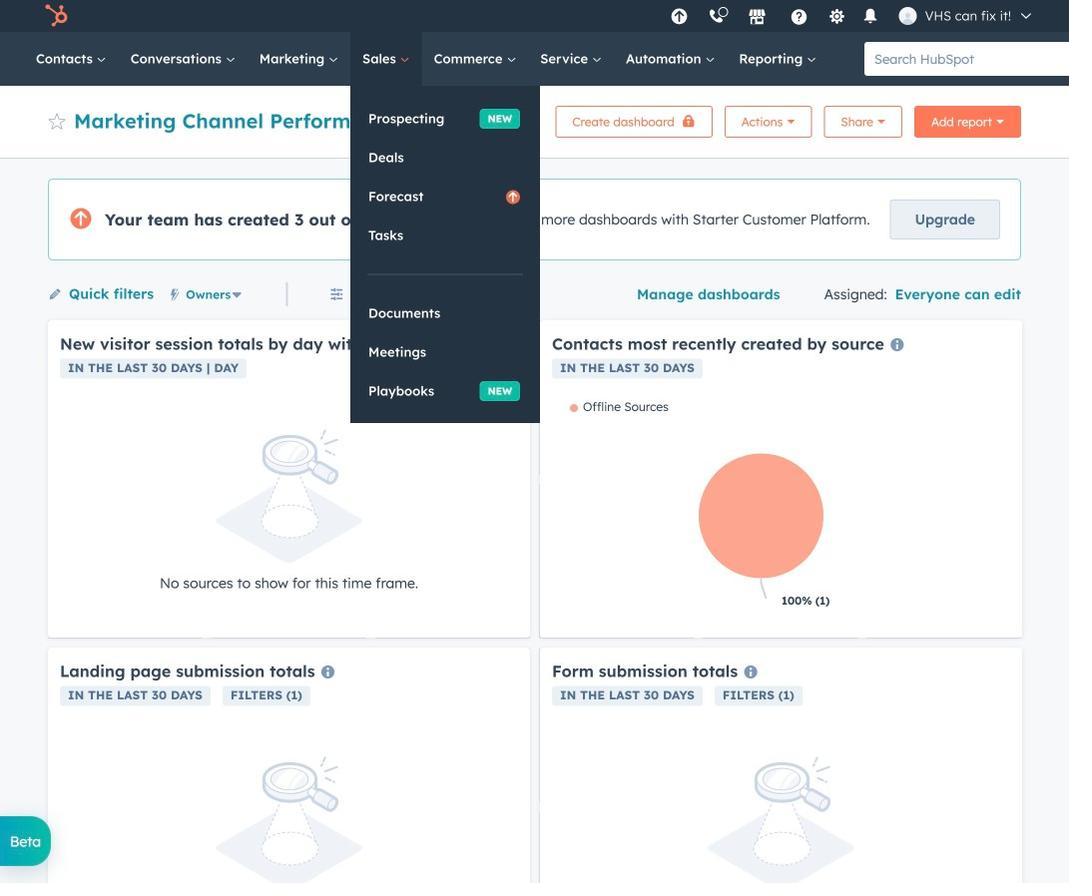 Task type: describe. For each thing, give the bounding box(es) containing it.
new visitor session totals by day with source breakdown element
[[48, 320, 535, 638]]

landing page submission totals element
[[48, 648, 530, 883]]

form submission totals element
[[540, 648, 1022, 883]]



Task type: locate. For each thing, give the bounding box(es) containing it.
sales menu
[[350, 86, 540, 423]]

toggle series visibility region
[[570, 399, 669, 414]]

interactive chart image
[[552, 399, 1010, 626]]

banner
[[48, 100, 1021, 138]]

menu
[[660, 0, 1045, 32]]

contacts most recently created by source element
[[540, 320, 1022, 638]]

jacob simon image
[[899, 7, 917, 25]]

marketplaces image
[[748, 9, 766, 27]]

Search HubSpot search field
[[865, 42, 1069, 76]]



Task type: vqa. For each thing, say whether or not it's contained in the screenshot.
banner
yes



